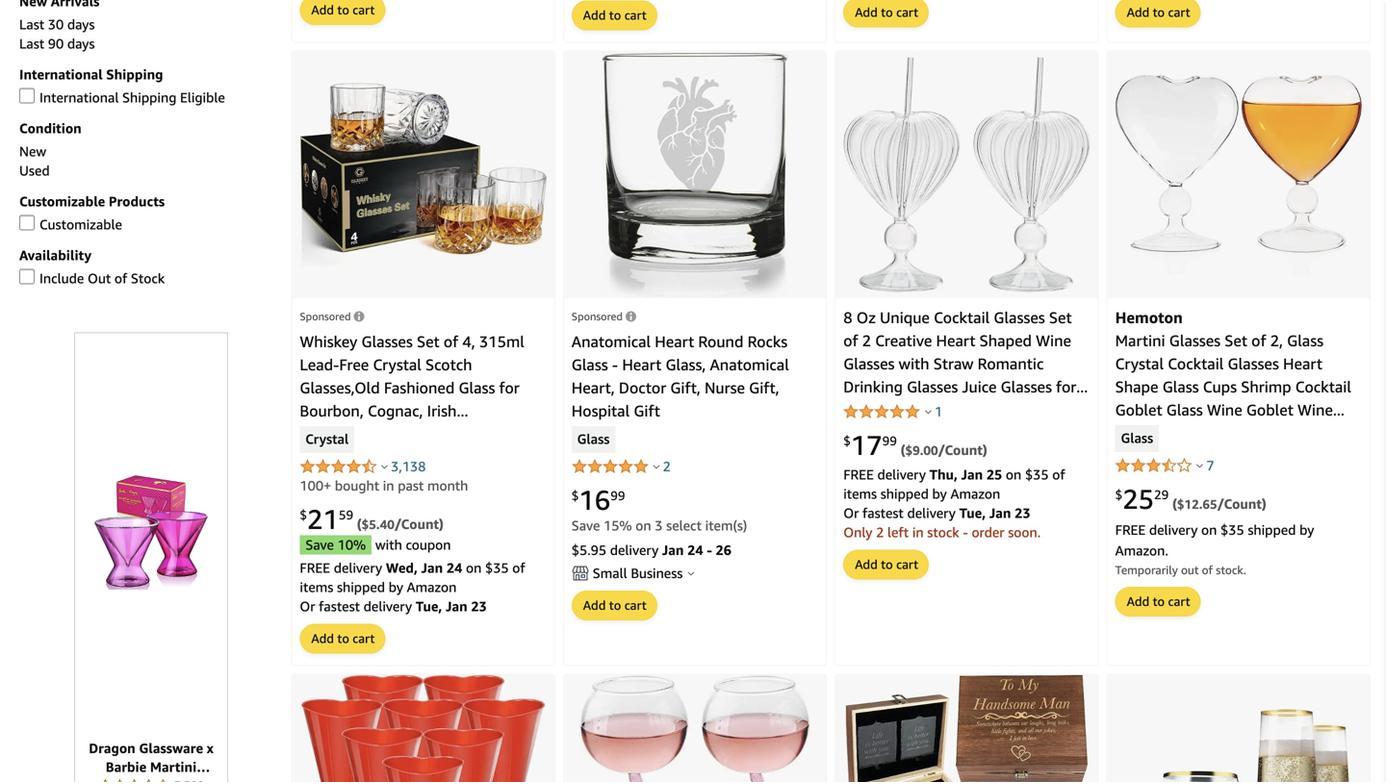 Task type: vqa. For each thing, say whether or not it's contained in the screenshot.
Track within "Only 7 left in stock - order soon. EASPEARL SL Track Massage Chair, Zero Gravity Massage…"
no



Task type: locate. For each thing, give the bounding box(es) containing it.
gift inside anatomical heart round rocks glass - heart glass, anatomical heart, doctor gift, nurse gift, hospital gift
[[634, 402, 660, 420]]

1 horizontal spatial with
[[899, 355, 930, 373]]

checkbox image left include
[[19, 269, 35, 284]]

checkbox image inside include out of stock link
[[19, 269, 35, 284]]

23 for free delivery wed, jan 24
[[471, 599, 487, 615]]

on $35 of items shipped by amazon for wed,
[[300, 560, 525, 595]]

wedding
[[844, 401, 906, 419], [1173, 447, 1235, 465]]

checkbox image
[[19, 215, 35, 231], [19, 269, 35, 284]]

1 vertical spatial cocktail
[[1168, 355, 1224, 373]]

order
[[972, 525, 1005, 540]]

2 horizontal spatial $35
[[1221, 522, 1245, 538]]

or fastest delivery tue, jan 23 up "only 2 left in stock - order soon."
[[844, 505, 1031, 521]]

wedding up 17
[[844, 401, 906, 419]]

international down international shipping
[[39, 90, 119, 105]]

whiskey glasses set of 4, 315ml lead-free crystal scotch glasses,old fashioned glass for bourbon, cognac, irish whisky,personalised whisky glass gift set for men, dad, brother
[[300, 332, 536, 466]]

tue, for wed,
[[416, 599, 442, 615]]

for down 315ml
[[499, 379, 520, 397]]

or fastest delivery tue, jan 23 element for thu,
[[844, 505, 1031, 521]]

free for free delivery thu, jan 25
[[844, 467, 874, 483]]

items for free delivery wed, jan 24
[[300, 579, 333, 595]]

3,138
[[391, 459, 426, 475]]

0 horizontal spatial anatomical
[[572, 332, 651, 351]]

sponsored for 16
[[572, 310, 623, 323]]

2 right popover image
[[663, 459, 671, 475]]

glass inside anatomical heart round rocks glass - heart glass, anatomical heart, doctor gift, nurse gift, hospital gift
[[572, 356, 608, 374]]

delivery down $12.65
[[1150, 522, 1198, 538]]

delivery for free delivery thu, jan 25
[[878, 467, 926, 483]]

set up the scotch
[[417, 332, 440, 351]]

with down creative
[[899, 355, 930, 373]]

sponsored button up heart,
[[572, 310, 636, 323]]

cognac,
[[368, 402, 423, 420]]

99
[[883, 434, 897, 449], [611, 489, 625, 504]]

shipping left eligible
[[122, 90, 177, 105]]

1 vertical spatial with
[[375, 537, 402, 553]]

heart,
[[572, 379, 615, 397]]

0 vertical spatial wedding
[[844, 401, 906, 419]]

gift
[[634, 402, 660, 420], [300, 448, 326, 466]]

2 left left
[[876, 525, 884, 540]]

2 gift, from the left
[[749, 379, 780, 397]]

99 for 17
[[883, 434, 897, 449]]

anatomical
[[572, 332, 651, 351], [710, 356, 789, 374]]

crystal inside hemoton martini glasses set of 2, glass crystal cocktail glasses heart shape glass cups shrimp cocktail goblet glass wine goblet wine flutes drinking cup for valentine's day bar wedding party banque
[[1116, 355, 1164, 373]]

0 horizontal spatial drinking
[[844, 378, 903, 396]]

jan up order
[[990, 505, 1011, 521]]

oz
[[857, 308, 876, 327]]

1 days from the top
[[67, 16, 95, 32]]

or fastest delivery tue, jan 23
[[844, 505, 1031, 521], [300, 599, 487, 615]]

glasses
[[994, 308, 1045, 327], [1170, 332, 1221, 350], [362, 332, 413, 351], [844, 355, 895, 373], [1228, 355, 1279, 373], [907, 378, 958, 396], [1001, 378, 1052, 396]]

gift inside whiskey glasses set of 4, 315ml lead-free crystal scotch glasses,old fashioned glass for bourbon, cognac, irish whisky,personalised whisky glass gift set for men, dad, brother
[[300, 448, 326, 466]]

100+
[[300, 478, 331, 494]]

2 sponsored from the left
[[572, 310, 623, 323]]

of
[[114, 271, 127, 286], [844, 332, 858, 350], [1252, 332, 1267, 350], [444, 332, 458, 351], [1053, 467, 1065, 483], [513, 560, 525, 576], [1202, 564, 1213, 577]]

0 horizontal spatial sponsored
[[300, 310, 351, 323]]

sponsored ad - angar by c.s unbreakable champagne glasses and party wine glass, gold rimmed, disposable plastic stemless c... image
[[1116, 710, 1362, 783]]

23 up 'soon.'
[[1015, 505, 1031, 521]]

anatomical down rocks on the top of page
[[710, 356, 789, 374]]

1 horizontal spatial gift
[[634, 402, 660, 420]]

2 horizontal spatial cocktail
[[1296, 378, 1352, 396]]

sponsored ad - greencor anniversary for him | anniversary for boyfriend | fiance - engraved whiskey glass set ' to my hand... image
[[846, 675, 1088, 783]]

save up $5.95
[[572, 518, 600, 534]]

- for stock
[[963, 525, 968, 540]]

last left 90
[[19, 36, 44, 51]]

crystal down bourbon, at the left of the page
[[306, 431, 349, 449]]

new
[[19, 143, 46, 159]]

popover image left 7
[[1197, 463, 1204, 468]]

$ down day
[[1116, 488, 1123, 503]]

0 vertical spatial amazon
[[951, 486, 1001, 502]]

0 horizontal spatial gift,
[[670, 379, 701, 397]]

new link
[[19, 143, 46, 159]]

/count) inside $ 17 99 ( $9.00 /count)
[[938, 442, 988, 458]]

1 horizontal spatial 2
[[862, 332, 871, 350]]

cocktail inside 8 oz unique cocktail glasses set of 2 creative heart shaped wine glasses with straw romantic drinking glasses juice glasses for wedding home bar party(stripe)
[[934, 308, 990, 327]]

( inside $ 25 29 ( $12.65 /count)
[[1173, 496, 1177, 512]]

shipped down free delivery wed, jan 24
[[337, 579, 385, 595]]

2 down "oz"
[[862, 332, 871, 350]]

3
[[655, 518, 663, 534]]

1 vertical spatial shipping
[[122, 90, 177, 105]]

1 horizontal spatial /count)
[[938, 442, 988, 458]]

whisky
[[445, 425, 495, 443]]

fastest
[[863, 505, 904, 521], [319, 599, 360, 615]]

1 horizontal spatial or fastest delivery tue, jan 23 element
[[844, 505, 1031, 521]]

1 horizontal spatial 99
[[883, 434, 897, 449]]

25 down day
[[1123, 483, 1155, 515]]

1 vertical spatial days
[[67, 36, 95, 51]]

2 vertical spatial free
[[300, 560, 330, 576]]

0 horizontal spatial by
[[389, 579, 403, 595]]

0 vertical spatial items
[[844, 486, 877, 502]]

in right left
[[913, 525, 924, 540]]

eligible
[[180, 90, 225, 105]]

0 horizontal spatial $35
[[485, 560, 509, 576]]

( right 59
[[357, 516, 362, 532]]

of inside free delivery on $35 shipped by amazon. temporarily out of stock.
[[1202, 564, 1213, 577]]

international for international shipping
[[19, 66, 103, 82]]

$ inside $ 25 29 ( $12.65 /count)
[[1116, 488, 1123, 503]]

0 vertical spatial -
[[612, 356, 618, 374]]

for up the party(stripe) at bottom
[[1056, 378, 1077, 396]]

whiskey glasses set of 4, 315ml lead-free crystal scotch glasses,old fashioned glass for bourbon, cognac, irish whisky,personalised whisky glass gift set for men, dad, brother link
[[300, 332, 536, 466]]

$ for 16
[[572, 489, 579, 504]]

last 90 days link
[[19, 36, 95, 51]]

sponsored up whiskey
[[300, 310, 351, 323]]

23
[[1015, 505, 1031, 521], [471, 599, 487, 615]]

1 vertical spatial 24
[[447, 560, 462, 576]]

condition new used
[[19, 120, 82, 179]]

checkbox image for include out of stock
[[19, 269, 35, 284]]

1 horizontal spatial $35
[[1025, 467, 1049, 483]]

( inside $ 21 59 ( $5.40 /count) save 10% with coupon
[[357, 516, 362, 532]]

0 vertical spatial with
[[899, 355, 930, 373]]

2 vertical spatial by
[[389, 579, 403, 595]]

8
[[844, 308, 853, 327]]

delivery down $9.00
[[878, 467, 926, 483]]

$35 inside free delivery wed, jan 24 on $35 of items shipped by amazon element
[[485, 560, 509, 576]]

2 checkbox image from the top
[[19, 269, 35, 284]]

23 for free delivery thu, jan 25
[[1015, 505, 1031, 521]]

1 horizontal spatial popover image
[[925, 410, 932, 414]]

0 vertical spatial cocktail
[[934, 308, 990, 327]]

- right stock
[[963, 525, 968, 540]]

1 horizontal spatial 23
[[1015, 505, 1031, 521]]

0 vertical spatial or fastest delivery tue, jan 23
[[844, 505, 1031, 521]]

business
[[631, 565, 683, 581]]

( right 29
[[1173, 496, 1177, 512]]

1 horizontal spatial fastest
[[863, 505, 904, 521]]

items
[[844, 486, 877, 502], [300, 579, 333, 595]]

$ down 100+
[[300, 508, 307, 523]]

0 horizontal spatial sponsored button
[[300, 310, 364, 323]]

0 vertical spatial last
[[19, 16, 44, 32]]

8 oz unique cocktail glasses set of 2 creative heart shaped wine glasses with straw romantic drinking glasses juice glasses for wedding home bar party(stripe)
[[844, 308, 1077, 419]]

set up the bought
[[330, 448, 353, 466]]

or fastest delivery tue, jan 23 element
[[844, 505, 1031, 521], [300, 599, 487, 615]]

checkbox image inside customizable link
[[19, 215, 35, 231]]

1 vertical spatial international
[[39, 90, 119, 105]]

0 vertical spatial or
[[844, 505, 859, 521]]

free inside free delivery on $35 shipped by amazon. temporarily out of stock.
[[1116, 522, 1146, 538]]

0 horizontal spatial gift
[[300, 448, 326, 466]]

popover image
[[925, 410, 932, 414], [1197, 463, 1204, 468], [381, 464, 388, 469]]

in
[[383, 478, 394, 494], [913, 525, 924, 540]]

days right 90
[[67, 36, 95, 51]]

100+ bought in past month
[[300, 478, 468, 494]]

1 vertical spatial save
[[306, 537, 334, 553]]

99 inside $ 17 99 ( $9.00 /count)
[[883, 434, 897, 449]]

heart up doctor
[[622, 356, 662, 374]]

cocktail up cups
[[1168, 355, 1224, 373]]

add
[[311, 2, 334, 17], [855, 5, 878, 20], [1127, 5, 1150, 20], [583, 8, 606, 23], [855, 557, 878, 572], [1127, 595, 1150, 610], [583, 598, 606, 613], [311, 631, 334, 646]]

8 oz unique cocktail glasses set of 2 creative heart shaped wine glasses with straw romantic drinking glasses juice glasses for wedding home bar party(stripe) link
[[844, 308, 1088, 419]]

crystal
[[1116, 355, 1164, 373], [373, 356, 422, 374], [306, 431, 349, 449]]

$ left $9.00
[[844, 434, 851, 449]]

2 goblet from the left
[[1247, 401, 1294, 419]]

2 vertical spatial $35
[[485, 560, 509, 576]]

2 vertical spatial (
[[357, 516, 362, 532]]

2 sponsored button from the left
[[572, 310, 636, 323]]

- up heart,
[[612, 356, 618, 374]]

sponsored button up whiskey
[[300, 310, 364, 323]]

2,
[[1271, 332, 1283, 350]]

1 vertical spatial bar
[[1146, 447, 1169, 465]]

$ 21 59 ( $5.40 /count) save 10% with coupon
[[300, 503, 451, 553]]

or fastest delivery tue, jan 23 element down free delivery wed, jan 24 on $35 of items shipped by amazon element
[[300, 599, 487, 615]]

1 sponsored from the left
[[300, 310, 351, 323]]

1 vertical spatial wedding
[[1173, 447, 1235, 465]]

1 horizontal spatial (
[[901, 442, 906, 458]]

0 vertical spatial days
[[67, 16, 95, 32]]

17
[[851, 429, 883, 462]]

1 horizontal spatial bar
[[1146, 447, 1169, 465]]

popover image left the "1" on the right of the page
[[925, 410, 932, 414]]

heart inside 8 oz unique cocktail glasses set of 2 creative heart shaped wine glasses with straw romantic drinking glasses juice glasses for wedding home bar party(stripe)
[[936, 332, 976, 350]]

tue,
[[960, 505, 986, 521], [416, 599, 442, 615]]

- inside anatomical heart round rocks glass - heart glass, anatomical heart, doctor gift, nurse gift, hospital gift
[[612, 356, 618, 374]]

2 horizontal spatial -
[[963, 525, 968, 540]]

$35
[[1025, 467, 1049, 483], [1221, 522, 1245, 538], [485, 560, 509, 576]]

set inside hemoton martini glasses set of 2, glass crystal cocktail glasses heart shape glass cups shrimp cocktail goblet glass wine goblet wine flutes drinking cup for valentine's day bar wedding party banque
[[1225, 332, 1248, 350]]

1 vertical spatial items
[[300, 579, 333, 595]]

valentine's
[[1283, 424, 1358, 442]]

$35 up 'soon.'
[[1025, 467, 1049, 483]]

on down $12.65
[[1202, 522, 1217, 538]]

$35 up stock.
[[1221, 522, 1245, 538]]

wed,
[[386, 560, 418, 576]]

anatomical up heart,
[[572, 332, 651, 351]]

straw
[[934, 355, 974, 373]]

tue, up order
[[960, 505, 986, 521]]

gift, down glass, on the top of page
[[670, 379, 701, 397]]

items for free delivery thu, jan 25
[[844, 486, 877, 502]]

2 horizontal spatial shipped
[[1248, 522, 1296, 538]]

sponsored button for 16
[[572, 310, 636, 323]]

1 vertical spatial amazon
[[407, 579, 457, 595]]

0 horizontal spatial wedding
[[844, 401, 906, 419]]

sponsored button
[[300, 310, 364, 323], [572, 310, 636, 323]]

$35 inside free delivery on $35 shipped by amazon. temporarily out of stock.
[[1221, 522, 1245, 538]]

wine down cups
[[1207, 401, 1243, 419]]

0 vertical spatial shipping
[[106, 66, 163, 82]]

sponsored for 21
[[300, 310, 351, 323]]

1 horizontal spatial anatomical
[[710, 356, 789, 374]]

for
[[1256, 424, 1279, 442]]

1 horizontal spatial crystal
[[373, 356, 422, 374]]

$35 right wed,
[[485, 560, 509, 576]]

$ inside $ 16 99
[[572, 489, 579, 504]]

goblet up for in the right of the page
[[1247, 401, 1294, 419]]

1 vertical spatial tue,
[[416, 599, 442, 615]]

1 horizontal spatial items
[[844, 486, 877, 502]]

0 vertical spatial customizable
[[19, 193, 105, 209]]

0 vertical spatial 24
[[688, 542, 703, 558]]

bar inside 8 oz unique cocktail glasses set of 2 creative heart shaped wine glasses with straw romantic drinking glasses juice glasses for wedding home bar party(stripe)
[[956, 401, 979, 419]]

cup
[[1225, 424, 1252, 442]]

0 vertical spatial bar
[[956, 401, 979, 419]]

shipping up international shipping eligible
[[106, 66, 163, 82]]

free down 21
[[300, 560, 330, 576]]

creative
[[875, 332, 932, 350]]

free
[[844, 467, 874, 483], [1116, 522, 1146, 538], [300, 560, 330, 576]]

1 horizontal spatial sponsored
[[572, 310, 623, 323]]

1 horizontal spatial on $35 of items shipped by amazon
[[844, 467, 1065, 502]]

or down free delivery wed, jan 24
[[300, 599, 315, 615]]

fastest up left
[[863, 505, 904, 521]]

/count)
[[938, 442, 988, 458], [1218, 496, 1267, 512], [395, 516, 444, 532]]

wine right shaped
[[1036, 332, 1072, 350]]

men,
[[382, 448, 416, 466]]

bar right day
[[1146, 447, 1169, 465]]

$12.65
[[1177, 497, 1218, 512]]

99 left $9.00
[[883, 434, 897, 449]]

with down the $5.40
[[375, 537, 402, 553]]

with inside 8 oz unique cocktail glasses set of 2 creative heart shaped wine glasses with straw romantic drinking glasses juice glasses for wedding home bar party(stripe)
[[899, 355, 930, 373]]

2 last from the top
[[19, 36, 44, 51]]

checkbox image up availability
[[19, 215, 35, 231]]

0 vertical spatial /count)
[[938, 442, 988, 458]]

by for thu, jan 25
[[933, 486, 947, 502]]

glasses up home
[[907, 378, 958, 396]]

0 vertical spatial free
[[844, 467, 874, 483]]

1 vertical spatial $35
[[1221, 522, 1245, 538]]

by
[[933, 486, 947, 502], [1300, 522, 1315, 538], [389, 579, 403, 595]]

1 vertical spatial checkbox image
[[19, 269, 35, 284]]

add to cart
[[311, 2, 375, 17], [855, 5, 919, 20], [1127, 5, 1191, 20], [583, 8, 647, 23], [855, 557, 919, 572], [1127, 595, 1191, 610], [583, 598, 647, 613], [311, 631, 375, 646]]

2 horizontal spatial popover image
[[1197, 463, 1204, 468]]

0 horizontal spatial 24
[[447, 560, 462, 576]]

/count) inside $ 25 29 ( $12.65 /count)
[[1218, 496, 1267, 512]]

$ inside $ 17 99 ( $9.00 /count)
[[844, 434, 851, 449]]

1 horizontal spatial gift,
[[749, 379, 780, 397]]

checkbox image
[[19, 88, 35, 103]]

items down 21
[[300, 579, 333, 595]]

0 vertical spatial gift
[[634, 402, 660, 420]]

1 checkbox image from the top
[[19, 215, 35, 231]]

on $35 of items shipped by amazon
[[844, 467, 1065, 502], [300, 560, 525, 595]]

stock.
[[1216, 564, 1247, 577]]

free delivery thu, jan 25 on $35 of items shipped by amazon element
[[844, 467, 1065, 502]]

glasses up free
[[362, 332, 413, 351]]

shipped inside free delivery on $35 shipped by amazon. temporarily out of stock.
[[1248, 522, 1296, 538]]

cocktail up the valentine's
[[1296, 378, 1352, 396]]

1 horizontal spatial goblet
[[1247, 401, 1294, 419]]

drinking
[[844, 378, 903, 396], [1162, 424, 1221, 442]]

0 vertical spatial international
[[19, 66, 103, 82]]

with
[[899, 355, 930, 373], [375, 537, 402, 553]]

temporarily
[[1116, 564, 1178, 577]]

checkbox image for customizable
[[19, 215, 35, 231]]

1 vertical spatial or fastest delivery tue, jan 23
[[300, 599, 487, 615]]

international for international shipping eligible
[[39, 90, 119, 105]]

0 horizontal spatial shipped
[[337, 579, 385, 595]]

0 horizontal spatial bar
[[956, 401, 979, 419]]

0 horizontal spatial with
[[375, 537, 402, 553]]

heart up straw
[[936, 332, 976, 350]]

( up free delivery thu, jan 25
[[901, 442, 906, 458]]

or up only
[[844, 505, 859, 521]]

0 horizontal spatial or fastest delivery tue, jan 23
[[300, 599, 487, 615]]

delivery down 10% at the bottom left of page
[[334, 560, 382, 576]]

$ 17 99 ( $9.00 /count)
[[844, 429, 988, 462]]

2 vertical spatial shipped
[[337, 579, 385, 595]]

delivery inside free delivery on $35 shipped by amazon. temporarily out of stock.
[[1150, 522, 1198, 538]]

0 vertical spatial 99
[[883, 434, 897, 449]]

0 vertical spatial (
[[901, 442, 906, 458]]

99 for 16
[[611, 489, 625, 504]]

drinking down creative
[[844, 378, 903, 396]]

( for 25
[[1173, 496, 1177, 512]]

shipped for wed, jan 24
[[337, 579, 385, 595]]

drinking inside 8 oz unique cocktail glasses set of 2 creative heart shaped wine glasses with straw romantic drinking glasses juice glasses for wedding home bar party(stripe)
[[844, 378, 903, 396]]

free for free delivery wed, jan 24
[[300, 560, 330, 576]]

2
[[862, 332, 871, 350], [663, 459, 671, 475], [876, 525, 884, 540]]

save
[[572, 518, 600, 534], [306, 537, 334, 553]]

sponsored button for 21
[[300, 310, 364, 323]]

cocktail up straw
[[934, 308, 990, 327]]

jan down coupon
[[421, 560, 443, 576]]

customizable for customizable
[[39, 217, 122, 232]]

heart
[[936, 332, 976, 350], [655, 332, 694, 351], [1284, 355, 1323, 373], [622, 356, 662, 374]]

tue, for thu,
[[960, 505, 986, 521]]

delivery for free delivery on $35 shipped by amazon. temporarily out of stock.
[[1150, 522, 1198, 538]]

amazon down wed,
[[407, 579, 457, 595]]

$35 inside free delivery thu, jan 25 on $35 of items shipped by amazon element
[[1025, 467, 1049, 483]]

last 30 days last 90 days
[[19, 16, 95, 51]]

1 horizontal spatial or
[[844, 505, 859, 521]]

1 vertical spatial drinking
[[1162, 424, 1221, 442]]

bar down juice
[[956, 401, 979, 419]]

lead-
[[300, 356, 339, 374]]

1 goblet from the left
[[1116, 401, 1163, 419]]

0 horizontal spatial tue,
[[416, 599, 442, 615]]

of inside hemoton martini glasses set of 2, glass crystal cocktail glasses heart shape glass cups shrimp cocktail goblet glass wine goblet wine flutes drinking cup for valentine's day bar wedding party banque
[[1252, 332, 1267, 350]]

1 vertical spatial fastest
[[319, 599, 360, 615]]

1 horizontal spatial shipped
[[881, 486, 929, 502]]

on left 3
[[636, 518, 651, 534]]

(
[[901, 442, 906, 458], [1173, 496, 1177, 512], [357, 516, 362, 532]]

small business button
[[572, 564, 819, 583]]

or fastest delivery tue, jan 23 down free delivery wed, jan 24 on $35 of items shipped by amazon element
[[300, 599, 487, 615]]

popover image up 100+ bought in past month
[[381, 464, 388, 469]]

24
[[688, 542, 703, 558], [447, 560, 462, 576]]

save 15% on 3 select item(s)
[[572, 518, 747, 534]]

gift,
[[670, 379, 701, 397], [749, 379, 780, 397]]

1 vertical spatial on $35 of items shipped by amazon
[[300, 560, 525, 595]]

1 vertical spatial or fastest delivery tue, jan 23 element
[[300, 599, 487, 615]]

glasses up 'shrimp'
[[1228, 355, 1279, 373]]

shape
[[1116, 378, 1159, 396]]

gift, right "nurse"
[[749, 379, 780, 397]]

24 up small business button
[[688, 542, 703, 558]]

ziliny valentine's day heart shaped champagne flutes 5.6 oz champagne glasses disposable plastic wine glasses for cocktail... image
[[301, 675, 546, 783]]

crystal down martini
[[1116, 355, 1164, 373]]

month
[[427, 478, 468, 494]]

delivery for $5.95 delivery jan 24 - 26
[[610, 542, 659, 558]]

0 horizontal spatial 2
[[663, 459, 671, 475]]

99 inside $ 16 99
[[611, 489, 625, 504]]

2 horizontal spatial by
[[1300, 522, 1315, 538]]

in left past
[[383, 478, 394, 494]]

items up only
[[844, 486, 877, 502]]

drinking up 7
[[1162, 424, 1221, 442]]

amazon down thu,
[[951, 486, 1001, 502]]

0 horizontal spatial or fastest delivery tue, jan 23 element
[[300, 599, 487, 615]]

$35 for free delivery wed, jan 24
[[485, 560, 509, 576]]

last
[[19, 16, 44, 32], [19, 36, 44, 51]]

set left "hemoton"
[[1049, 308, 1072, 327]]

0 vertical spatial on $35 of items shipped by amazon
[[844, 467, 1065, 502]]

crystal up fashioned
[[373, 356, 422, 374]]

0 vertical spatial drinking
[[844, 378, 903, 396]]

fastest for free delivery thu, jan 25
[[863, 505, 904, 521]]

1 sponsored button from the left
[[300, 310, 364, 323]]

24 inside free delivery wed, jan 24 on $35 of items shipped by amazon element
[[447, 560, 462, 576]]

wine
[[1036, 332, 1072, 350], [1207, 401, 1243, 419], [1298, 401, 1333, 419]]

fashioned
[[384, 379, 455, 397]]

1 horizontal spatial save
[[572, 518, 600, 534]]

sponsored up heart,
[[572, 310, 623, 323]]

drinking inside hemoton martini glasses set of 2, glass crystal cocktail glasses heart shape glass cups shrimp cocktail goblet glass wine goblet wine flutes drinking cup for valentine's day bar wedding party banque
[[1162, 424, 1221, 442]]

international down last 90 days link
[[19, 66, 103, 82]]

days
[[67, 16, 95, 32], [67, 36, 95, 51]]

free down 17
[[844, 467, 874, 483]]

stock
[[928, 525, 960, 540]]

save down 21
[[306, 537, 334, 553]]

$ inside $ 21 59 ( $5.40 /count) save 10% with coupon
[[300, 508, 307, 523]]

1 horizontal spatial tue,
[[960, 505, 986, 521]]

free for free delivery on $35 shipped by amazon. temporarily out of stock.
[[1116, 522, 1146, 538]]

2 horizontal spatial wine
[[1298, 401, 1333, 419]]

used link
[[19, 163, 50, 179]]

for inside 8 oz unique cocktail glasses set of 2 creative heart shaped wine glasses with straw romantic drinking glasses juice glasses for wedding home bar party(stripe)
[[1056, 378, 1077, 396]]

2 inside 8 oz unique cocktail glasses set of 2 creative heart shaped wine glasses with straw romantic drinking glasses juice glasses for wedding home bar party(stripe)
[[862, 332, 871, 350]]

on $35 of items shipped by amazon down coupon
[[300, 560, 525, 595]]

0 vertical spatial fastest
[[863, 505, 904, 521]]

of inside 8 oz unique cocktail glasses set of 2 creative heart shaped wine glasses with straw romantic drinking glasses juice glasses for wedding home bar party(stripe)
[[844, 332, 858, 350]]

amazon for 25
[[951, 486, 1001, 502]]

23 down free delivery wed, jan 24 on $35 of items shipped by amazon element
[[471, 599, 487, 615]]

only
[[844, 525, 873, 540]]

or fastest delivery tue, jan 23 element up "only 2 left in stock - order soon."
[[844, 505, 1031, 521]]

( inside $ 17 99 ( $9.00 /count)
[[901, 442, 906, 458]]

sponsored ad - glaskey whiskey glasses set of 4, 315ml lead-free crystal scotch glasses,old fashioned glass for bourbon, c... image
[[300, 83, 547, 267]]

fastest down free delivery wed, jan 24
[[319, 599, 360, 615]]

bourbon,
[[300, 402, 364, 420]]

select
[[666, 518, 702, 534]]

/count) up coupon
[[395, 516, 444, 532]]

crystal inside whiskey glasses set of 4, 315ml lead-free crystal scotch glasses,old fashioned glass for bourbon, cognac, irish whisky,personalised whisky glass gift set for men, dad, brother
[[373, 356, 422, 374]]



Task type: describe. For each thing, give the bounding box(es) containing it.
29
[[1155, 488, 1169, 503]]

party(stripe)
[[983, 401, 1072, 419]]

$ for 25
[[1116, 488, 1123, 503]]

or for free delivery thu, jan 25
[[844, 505, 859, 521]]

$5.40
[[362, 517, 395, 532]]

26
[[716, 542, 732, 558]]

7
[[1207, 458, 1215, 474]]

sponsored ad - anatomical heart round rocks glass - heart glass, anatomical heart, doctor gift, nurse gift, hospital gift image
[[602, 51, 789, 298]]

jan right thu,
[[962, 467, 983, 483]]

/count) for 25
[[1218, 496, 1267, 512]]

flutes
[[1116, 424, 1158, 442]]

on up 'soon.'
[[1006, 467, 1022, 483]]

$35 for free delivery thu, jan 25
[[1025, 467, 1049, 483]]

0 horizontal spatial for
[[357, 448, 378, 466]]

customizable for customizable products
[[19, 193, 105, 209]]

or fastest delivery tue, jan 23 for thu, jan 25
[[844, 505, 1031, 521]]

0 vertical spatial in
[[383, 478, 394, 494]]

or fastest delivery tue, jan 23 for wed, jan 24
[[300, 599, 487, 615]]

whisky,personalised
[[300, 425, 441, 443]]

popover image for 17
[[925, 410, 932, 414]]

home
[[910, 401, 952, 419]]

1 horizontal spatial for
[[499, 379, 520, 397]]

romantic
[[978, 355, 1044, 373]]

save inside $ 21 59 ( $5.40 /count) save 10% with coupon
[[306, 537, 334, 553]]

10%
[[338, 537, 366, 553]]

$ 16 99
[[572, 484, 625, 516]]

wedding inside 8 oz unique cocktail glasses set of 2 creative heart shaped wine glasses with straw romantic drinking glasses juice glasses for wedding home bar party(stripe)
[[844, 401, 906, 419]]

$ for 17
[[844, 434, 851, 449]]

wedding inside hemoton martini glasses set of 2, glass crystal cocktail glasses heart shape glass cups shrimp cocktail goblet glass wine goblet wine flutes drinking cup for valentine's day bar wedding party banque
[[1173, 447, 1235, 465]]

1 gift, from the left
[[670, 379, 701, 397]]

unique
[[880, 308, 930, 327]]

hemoton martini glasses set of 2, glass crystal cocktail glasses heart shape glass cups shrimp cocktail goblet glass wine goblet wine flutes drinking cup for valentine's day bar wedding party banque
[[1116, 308, 1358, 465]]

8 oz unique cocktail glasses set of 2 creative heart shaped wine glasses with straw romantic drinking glasses juice glasse... image
[[844, 57, 1091, 293]]

include out of stock
[[39, 271, 165, 286]]

customizable products
[[19, 193, 165, 209]]

( for 17
[[901, 442, 906, 458]]

amazon for 24
[[407, 579, 457, 595]]

on $35 of items shipped by amazon for thu,
[[844, 467, 1065, 502]]

/count) for 17
[[938, 442, 988, 458]]

international shipping
[[19, 66, 163, 82]]

glasses up shaped
[[994, 308, 1045, 327]]

include
[[39, 271, 84, 286]]

$ 25 29 ( $12.65 /count)
[[1116, 483, 1267, 515]]

martini glasses set of 2, glass crystal cocktail glasses heart shape glass cups shrimp cocktail goblet glass wine goblet wine flutes drinking cup for valentine's day bar wedding party banque link
[[1116, 332, 1358, 465]]

jan down free delivery wed, jan 24 on $35 of items shipped by amazon element
[[446, 599, 468, 615]]

$5.95 delivery jan 24 - 26 element
[[572, 542, 732, 558]]

$9.00
[[906, 443, 938, 458]]

out
[[1181, 564, 1199, 577]]

or for free delivery wed, jan 24
[[300, 599, 315, 615]]

jan down select at bottom
[[662, 542, 684, 558]]

heart inside hemoton martini glasses set of 2, glass crystal cocktail glasses heart shape glass cups shrimp cocktail goblet glass wine goblet wine flutes drinking cup for valentine's day bar wedding party banque
[[1284, 355, 1323, 373]]

condition
[[19, 120, 82, 136]]

0 horizontal spatial popover image
[[381, 464, 388, 469]]

customizable link
[[19, 215, 122, 232]]

2 link
[[663, 459, 671, 475]]

$5.95
[[572, 542, 607, 558]]

1
[[935, 404, 943, 420]]

with inside $ 21 59 ( $5.40 /count) save 10% with coupon
[[375, 537, 402, 553]]

left
[[888, 525, 909, 540]]

by inside free delivery on $35 shipped by amazon. temporarily out of stock.
[[1300, 522, 1315, 538]]

glasses down "hemoton"
[[1170, 332, 1221, 350]]

on right wed,
[[466, 560, 482, 576]]

shrimp
[[1241, 378, 1292, 396]]

glasses down creative
[[844, 355, 895, 373]]

thu,
[[930, 467, 958, 483]]

3,138 link
[[391, 459, 426, 475]]

glasses,old
[[300, 379, 380, 397]]

products
[[109, 193, 165, 209]]

2 days from the top
[[67, 36, 95, 51]]

glasses up the party(stripe) at bottom
[[1001, 378, 1052, 396]]

of inside whiskey glasses set of 4, 315ml lead-free crystal scotch glasses,old fashioned glass for bourbon, cognac, irish whisky,personalised whisky glass gift set for men, dad, brother
[[444, 332, 458, 351]]

doctor
[[619, 379, 666, 397]]

coupon
[[406, 537, 451, 553]]

0 vertical spatial save
[[572, 518, 600, 534]]

15%
[[604, 518, 632, 534]]

bar inside hemoton martini glasses set of 2, glass crystal cocktail glasses heart shape glass cups shrimp cocktail goblet glass wine goblet wine flutes drinking cup for valentine's day bar wedding party banque
[[1146, 447, 1169, 465]]

international shipping eligible
[[39, 90, 225, 105]]

cups
[[1203, 378, 1237, 396]]

59
[[339, 508, 353, 523]]

1 last from the top
[[19, 16, 44, 32]]

availability
[[19, 247, 91, 263]]

delivery for free delivery wed, jan 24
[[334, 560, 382, 576]]

shipping for international shipping
[[106, 66, 163, 82]]

hemoton martini glasses set of 2, glass crystal cocktail glasses heart shape glass cups shrimp cocktail goblet glass wine ... image
[[1116, 75, 1362, 275]]

free delivery thu, jan 25
[[844, 467, 1006, 483]]

7 link
[[1207, 458, 1215, 474]]

irish
[[427, 402, 457, 420]]

0 vertical spatial anatomical
[[572, 332, 651, 351]]

wine inside 8 oz unique cocktail glasses set of 2 creative heart shaped wine glasses with straw romantic drinking glasses juice glasses for wedding home bar party(stripe)
[[1036, 332, 1072, 350]]

21
[[307, 503, 339, 536]]

item(s)
[[705, 518, 747, 534]]

4,
[[462, 332, 475, 351]]

popover image
[[653, 464, 660, 469]]

free delivery wed, jan 24 on $35 of items shipped by amazon element
[[300, 560, 525, 595]]

banque
[[1281, 447, 1334, 465]]

2 vertical spatial 2
[[876, 525, 884, 540]]

round
[[698, 332, 744, 351]]

heart up glass, on the top of page
[[655, 332, 694, 351]]

shaped
[[980, 332, 1032, 350]]

past
[[398, 478, 424, 494]]

1 horizontal spatial -
[[707, 542, 712, 558]]

glass,
[[666, 356, 706, 374]]

international shipping eligible link
[[19, 88, 225, 105]]

whiskey
[[300, 332, 358, 351]]

$ for 21
[[300, 508, 307, 523]]

day
[[1116, 447, 1142, 465]]

16
[[579, 484, 611, 516]]

delivery down free delivery wed, jan 24 on $35 of items shipped by amazon element
[[364, 599, 412, 615]]

small
[[593, 565, 627, 581]]

delivery up "only 2 left in stock - order soon."
[[907, 505, 956, 521]]

- for glass
[[612, 356, 618, 374]]

by for wed, jan 24
[[389, 579, 403, 595]]

soon.
[[1008, 525, 1041, 540]]

used
[[19, 163, 50, 179]]

dad,
[[420, 448, 451, 466]]

free delivery on $35 shipped by amazon. temporarily out of stock.
[[1116, 522, 1315, 577]]

1 vertical spatial in
[[913, 525, 924, 540]]

90
[[48, 36, 64, 51]]

or fastest delivery tue, jan 23 element for wed,
[[300, 599, 487, 615]]

skinford 2pcs heart shaped wine glass crystal wine glass lead-free goblet gift for friends girlfriends women birthday wedd... image
[[580, 675, 811, 783]]

/count) inside $ 21 59 ( $5.40 /count) save 10% with coupon
[[395, 516, 444, 532]]

1 horizontal spatial 25
[[1123, 483, 1155, 515]]

set inside 8 oz unique cocktail glasses set of 2 creative heart shaped wine glasses with straw romantic drinking glasses juice glasses for wedding home bar party(stripe)
[[1049, 308, 1072, 327]]

1 link
[[935, 404, 943, 420]]

shipped for thu, jan 25
[[881, 486, 929, 502]]

small business
[[593, 565, 683, 581]]

anatomical heart round rocks glass - heart glass, anatomical heart, doctor gift, nurse gift, hospital gift
[[572, 332, 789, 420]]

include out of stock link
[[19, 269, 165, 286]]

shipping for international shipping eligible
[[122, 90, 177, 105]]

1 vertical spatial anatomical
[[710, 356, 789, 374]]

$5.95 delivery jan 24 - 26
[[572, 542, 732, 558]]

fastest for free delivery wed, jan 24
[[319, 599, 360, 615]]

0 horizontal spatial 25
[[987, 467, 1003, 483]]

0 horizontal spatial crystal
[[306, 431, 349, 449]]

1 vertical spatial 2
[[663, 459, 671, 475]]

315ml
[[479, 332, 525, 351]]

glasses inside whiskey glasses set of 4, 315ml lead-free crystal scotch glasses,old fashioned glass for bourbon, cognac, irish whisky,personalised whisky glass gift set for men, dad, brother
[[362, 332, 413, 351]]

1 horizontal spatial wine
[[1207, 401, 1243, 419]]

30
[[48, 16, 64, 32]]

on inside free delivery on $35 shipped by amazon. temporarily out of stock.
[[1202, 522, 1217, 538]]

party
[[1239, 447, 1277, 465]]

brother
[[455, 448, 508, 466]]

martini
[[1116, 332, 1166, 350]]

popover image for 25
[[1197, 463, 1204, 468]]



